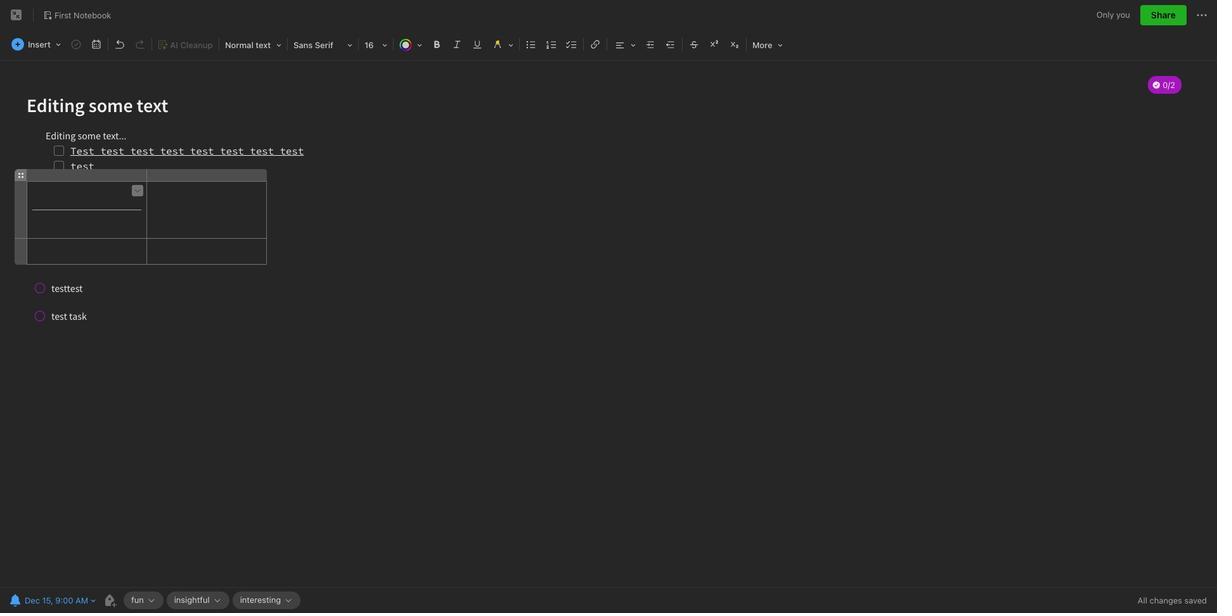 Task type: describe. For each thing, give the bounding box(es) containing it.
strikethrough image
[[685, 36, 703, 53]]

more
[[753, 40, 773, 50]]

Heading level field
[[221, 36, 286, 54]]

Note Editor text field
[[0, 61, 1217, 588]]

share button
[[1140, 5, 1187, 25]]

Highlight field
[[488, 36, 518, 54]]

underline image
[[468, 36, 486, 53]]

only you
[[1097, 10, 1130, 20]]

first
[[55, 10, 71, 20]]

changes
[[1150, 596, 1182, 606]]

15,
[[42, 596, 53, 606]]

only
[[1097, 10, 1114, 20]]

share
[[1151, 10, 1176, 20]]

Insert field
[[8, 36, 65, 53]]

Edit reminder field
[[6, 592, 97, 610]]

fun
[[131, 595, 144, 606]]

Alignment field
[[609, 36, 640, 54]]

superscript image
[[706, 36, 723, 53]]

fun button
[[124, 592, 163, 610]]

interesting Tag actions field
[[281, 597, 293, 605]]

calendar event image
[[87, 36, 105, 53]]

indent image
[[642, 36, 659, 53]]

More actions field
[[1194, 5, 1210, 25]]

serif
[[315, 40, 333, 50]]

outdent image
[[662, 36, 680, 53]]

italic image
[[448, 36, 466, 53]]

dec
[[25, 596, 40, 606]]

first notebook button
[[39, 6, 116, 24]]

notebook
[[74, 10, 111, 20]]

numbered list image
[[543, 36, 560, 53]]

Font family field
[[289, 36, 357, 54]]

more actions image
[[1194, 8, 1210, 23]]

sans serif
[[294, 40, 333, 50]]

interesting
[[240, 595, 281, 606]]

normal
[[225, 40, 254, 50]]



Task type: locate. For each thing, give the bounding box(es) containing it.
text
[[256, 40, 271, 50]]

you
[[1116, 10, 1130, 20]]

checklist image
[[563, 36, 581, 53]]

Font size field
[[360, 36, 392, 54]]

insert
[[28, 39, 51, 49]]

9:00
[[55, 596, 73, 606]]

insightful
[[174, 595, 210, 606]]

saved
[[1185, 596, 1207, 606]]

collapse note image
[[9, 8, 24, 23]]

note window element
[[0, 0, 1217, 614]]

More field
[[748, 36, 787, 54]]

dec 15, 9:00 am
[[25, 596, 88, 606]]

normal text
[[225, 40, 271, 50]]

interesting button
[[232, 592, 301, 610]]

first notebook
[[55, 10, 111, 20]]

bold image
[[428, 36, 446, 53]]

all changes saved
[[1138, 596, 1207, 606]]

sans
[[294, 40, 313, 50]]

fun Tag actions field
[[144, 597, 156, 605]]

am
[[76, 596, 88, 606]]

insightful button
[[167, 592, 229, 610]]

Font color field
[[395, 36, 427, 54]]

all
[[1138, 596, 1147, 606]]

undo image
[[111, 36, 129, 53]]

insightful Tag actions field
[[210, 597, 222, 605]]

add tag image
[[102, 593, 117, 609]]

bulleted list image
[[522, 36, 540, 53]]

insert link image
[[586, 36, 604, 53]]

subscript image
[[726, 36, 744, 53]]

dec 15, 9:00 am button
[[6, 592, 89, 610]]

16
[[365, 40, 374, 50]]



Task type: vqa. For each thing, say whether or not it's contained in the screenshot.
ago
no



